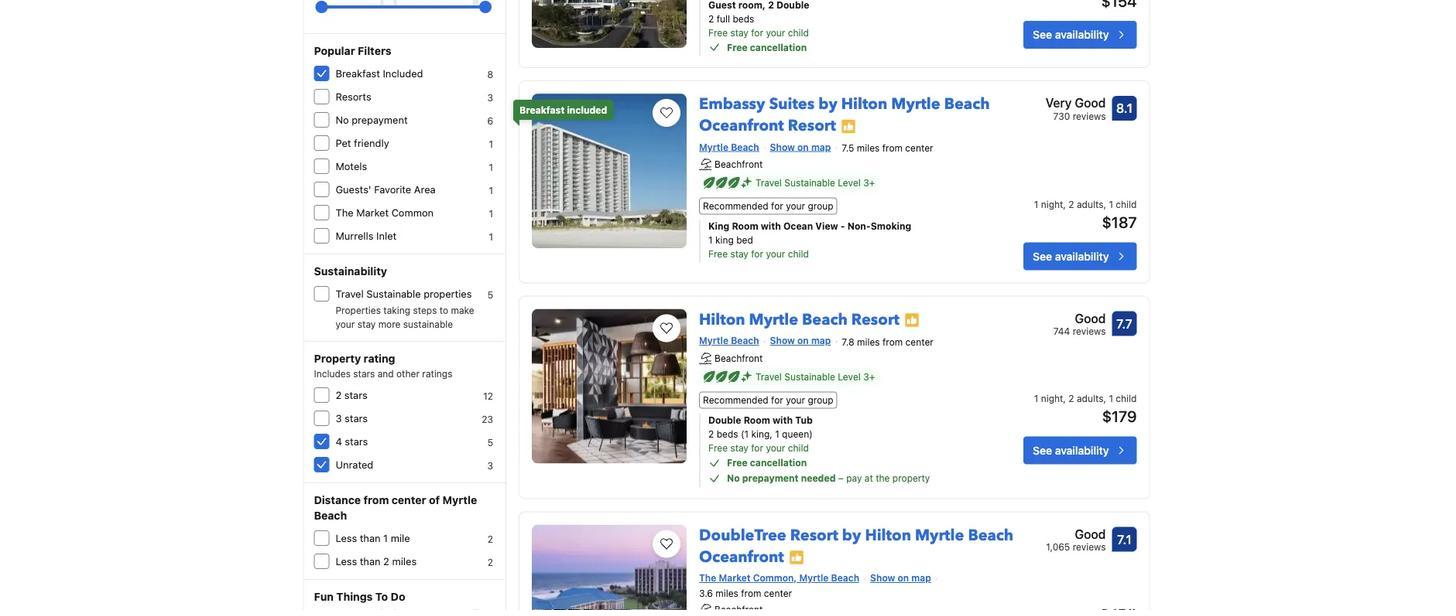 Task type: vqa. For each thing, say whether or not it's contained in the screenshot.
Oceanfront in the Embassy Suites by Hilton Myrtle Beach Oceanfront Resort
yes



Task type: locate. For each thing, give the bounding box(es) containing it.
resort up 7.8 miles from center
[[851, 309, 900, 331]]

night inside 1 night , 2 adults , 1 child $187
[[1041, 199, 1063, 210]]

good left 7.7 at right
[[1075, 311, 1106, 326]]

no up pet
[[336, 114, 349, 126]]

resort up this property is part of our preferred partner program. it's committed to providing excellent service and good value. it'll pay us a higher commission if you make a booking. icon
[[790, 525, 838, 547]]

with for tub
[[773, 415, 793, 426]]

1 vertical spatial breakfast
[[520, 104, 565, 115]]

center for hilton myrtle beach resort
[[905, 337, 934, 348]]

room up bed
[[732, 221, 758, 232]]

the
[[336, 207, 353, 219], [699, 573, 716, 584]]

stars up 3 stars
[[344, 390, 368, 401]]

2 vertical spatial 3
[[487, 461, 493, 471]]

room for king
[[732, 221, 758, 232]]

oceanfront down "doubletree"
[[699, 547, 784, 568]]

property rating includes stars and other ratings
[[314, 353, 452, 379]]

1 vertical spatial market
[[719, 573, 751, 584]]

1 vertical spatial on
[[797, 336, 809, 347]]

2 good from the top
[[1075, 311, 1106, 326]]

good inside the very good 730 reviews
[[1075, 95, 1106, 110]]

0 vertical spatial see availability
[[1033, 28, 1109, 41]]

scored 7.7 element
[[1112, 312, 1137, 336]]

travel for hilton
[[756, 372, 782, 383]]

child up $187
[[1116, 199, 1137, 210]]

from
[[882, 143, 903, 153], [883, 337, 903, 348], [364, 494, 389, 507], [741, 588, 761, 599]]

2 vertical spatial see availability link
[[1024, 437, 1137, 465]]

1 3+ from the top
[[863, 178, 875, 189]]

good element left 7.7 at right
[[1053, 309, 1106, 328]]

level
[[838, 178, 861, 189], [838, 372, 861, 383]]

child for 2 full beds free stay for your child
[[788, 27, 809, 38]]

3 see availability link from the top
[[1024, 437, 1137, 465]]

beds right the full
[[733, 13, 754, 24]]

very good 730 reviews
[[1046, 95, 1106, 121]]

3 reviews from the top
[[1073, 542, 1106, 553]]

1 horizontal spatial by
[[842, 525, 861, 547]]

mile
[[391, 533, 410, 545]]

adults
[[1077, 199, 1104, 210], [1077, 394, 1104, 404]]

queen)
[[782, 429, 813, 440]]

1 night , 2 adults , 1 child $187
[[1034, 199, 1137, 232]]

for down bed
[[751, 249, 763, 260]]

1 level from the top
[[838, 178, 861, 189]]

level for hilton
[[838, 178, 861, 189]]

2 availability from the top
[[1055, 250, 1109, 263]]

2 vertical spatial reviews
[[1073, 542, 1106, 553]]

map for resort
[[911, 573, 931, 584]]

travel up properties
[[336, 288, 364, 300]]

0 vertical spatial market
[[356, 207, 389, 219]]

recommended for your group up ocean
[[703, 201, 834, 212]]

show down suites
[[770, 142, 795, 152]]

1 vertical spatial than
[[360, 556, 381, 568]]

on down the doubletree resort by hilton myrtle beach oceanfront
[[898, 573, 909, 584]]

0 horizontal spatial prepayment
[[352, 114, 408, 126]]

2 see availability from the top
[[1033, 250, 1109, 263]]

2 reviews from the top
[[1073, 326, 1106, 337]]

from right 7.8
[[883, 337, 903, 348]]

your up ocean
[[786, 201, 805, 212]]

oceanfront inside the doubletree resort by hilton myrtle beach oceanfront
[[699, 547, 784, 568]]

1 vertical spatial cancellation
[[750, 458, 807, 469]]

0 vertical spatial recommended for your group
[[703, 201, 834, 212]]

guests'
[[336, 184, 371, 195]]

embassy suites by hilton myrtle beach oceanfront resort image
[[532, 94, 687, 248]]

market up "3.6 miles from center"
[[719, 573, 751, 584]]

prepayment
[[352, 114, 408, 126], [742, 473, 799, 484]]

breakfast down popular filters
[[336, 68, 380, 79]]

good element left 7.1
[[1046, 525, 1106, 544]]

2 vertical spatial on
[[898, 573, 909, 584]]

2 vertical spatial map
[[911, 573, 931, 584]]

1 vertical spatial beds
[[717, 429, 738, 440]]

3+
[[863, 178, 875, 189], [863, 372, 875, 383]]

child inside 1 night , 2 adults , 1 child $187
[[1116, 199, 1137, 210]]

7.1
[[1117, 533, 1132, 547]]

adults inside the 1 night , 2 adults , 1 child $179
[[1077, 394, 1104, 404]]

stars for 2 stars
[[344, 390, 368, 401]]

8
[[487, 69, 493, 80]]

map left the 7.5
[[811, 142, 831, 152]]

than for 1
[[360, 533, 381, 545]]

1 5 from the top
[[487, 290, 493, 300]]

3 up 4
[[336, 413, 342, 425]]

free cancellation down 2 beds (1 king, 1 queen) free stay for your child
[[727, 458, 807, 469]]

on for resort
[[898, 573, 909, 584]]

travel sustainable level 3+ up view
[[756, 178, 875, 189]]

3+ down the 7.5 miles from center
[[863, 178, 875, 189]]

see
[[1033, 28, 1052, 41], [1033, 250, 1052, 263], [1033, 444, 1052, 457]]

1 myrtle beach from the top
[[699, 142, 759, 152]]

rating
[[364, 353, 395, 365]]

group up tub
[[808, 395, 834, 406]]

your
[[766, 27, 785, 38], [786, 201, 805, 212], [766, 249, 785, 260], [336, 319, 355, 330], [786, 395, 805, 406], [766, 443, 785, 454]]

1 cancellation from the top
[[750, 42, 807, 52]]

king
[[715, 235, 734, 246]]

availability up the very good element
[[1055, 28, 1109, 41]]

common
[[391, 207, 434, 219]]

on for suites
[[797, 142, 809, 152]]

show on map down suites
[[770, 142, 831, 152]]

from for doubletree resort by hilton myrtle beach oceanfront
[[741, 588, 761, 599]]

hilton myrtle beach resort image
[[532, 309, 687, 464]]

property
[[314, 353, 361, 365]]

miles for embassy suites by hilton myrtle beach oceanfront resort
[[857, 143, 880, 153]]

beds inside 2 full beds free stay for your child
[[733, 13, 754, 24]]

good element for doubletree resort by hilton myrtle beach oceanfront
[[1046, 525, 1106, 544]]

1 less from the top
[[336, 533, 357, 545]]

map down the doubletree resort by hilton myrtle beach oceanfront
[[911, 573, 931, 584]]

1 vertical spatial resort
[[851, 309, 900, 331]]

show on map down "hilton myrtle beach resort"
[[770, 336, 831, 347]]

room inside double room with tub link
[[744, 415, 770, 426]]

1 vertical spatial map
[[811, 336, 831, 347]]

show on map down the doubletree resort by hilton myrtle beach oceanfront
[[870, 573, 931, 584]]

2 3+ from the top
[[863, 372, 875, 383]]

reviews inside good 744 reviews
[[1073, 326, 1106, 337]]

stay inside properties taking steps to make your stay more sustainable
[[358, 319, 376, 330]]

night inside the 1 night , 2 adults , 1 child $179
[[1041, 394, 1063, 404]]

5 for 4 stars
[[487, 437, 493, 448]]

hilton myrtle beach resort
[[699, 309, 900, 331]]

filters
[[358, 45, 391, 57]]

1 adults from the top
[[1077, 199, 1104, 210]]

2 group from the top
[[808, 395, 834, 406]]

adults up $179
[[1077, 394, 1104, 404]]

1 reviews from the top
[[1073, 111, 1106, 121]]

adults inside 1 night , 2 adults , 1 child $187
[[1077, 199, 1104, 210]]

tub
[[795, 415, 813, 426]]

0 vertical spatial 3
[[487, 92, 493, 103]]

for inside king room with ocean view - non-smoking 1 king bed free stay for your child
[[751, 249, 763, 260]]

myrtle
[[891, 94, 940, 115], [699, 142, 728, 152], [749, 309, 798, 331], [699, 336, 728, 347], [442, 494, 477, 507], [915, 525, 964, 547], [799, 573, 829, 584]]

breakfast included
[[336, 68, 423, 79]]

child up suites
[[788, 27, 809, 38]]

from up less than 1 mile
[[364, 494, 389, 507]]

see availability down the 1 night , 2 adults , 1 child $179
[[1033, 444, 1109, 457]]

common,
[[753, 573, 797, 584]]

2 see availability link from the top
[[1024, 243, 1137, 271]]

bed
[[736, 235, 753, 246]]

for
[[751, 27, 763, 38], [771, 201, 783, 212], [751, 249, 763, 260], [771, 395, 783, 406], [751, 443, 763, 454]]

2 free cancellation from the top
[[727, 458, 807, 469]]

map for myrtle
[[811, 336, 831, 347]]

1 horizontal spatial the
[[699, 573, 716, 584]]

with inside double room with tub link
[[773, 415, 793, 426]]

good left scored 7.1 element
[[1075, 527, 1106, 542]]

center for doubletree resort by hilton myrtle beach oceanfront
[[764, 588, 792, 599]]

myrtle beach down embassy
[[699, 142, 759, 152]]

2 vertical spatial show
[[870, 573, 895, 584]]

0 vertical spatial beachfront
[[715, 159, 763, 170]]

oceanfront down embassy
[[699, 115, 784, 136]]

0 horizontal spatial the
[[336, 207, 353, 219]]

good inside good 744 reviews
[[1075, 311, 1106, 326]]

good right very
[[1075, 95, 1106, 110]]

center
[[905, 143, 933, 153], [905, 337, 934, 348], [392, 494, 426, 507], [764, 588, 792, 599]]

your down properties
[[336, 319, 355, 330]]

2 than from the top
[[360, 556, 381, 568]]

3+ for resort
[[863, 372, 875, 383]]

the down guests'
[[336, 207, 353, 219]]

see availability
[[1033, 28, 1109, 41], [1033, 250, 1109, 263], [1033, 444, 1109, 457]]

0 horizontal spatial market
[[356, 207, 389, 219]]

1 vertical spatial good
[[1075, 311, 1106, 326]]

0 horizontal spatial breakfast
[[336, 68, 380, 79]]

stay down properties
[[358, 319, 376, 330]]

free down double
[[708, 443, 728, 454]]

2 vertical spatial see
[[1033, 444, 1052, 457]]

1 vertical spatial group
[[808, 395, 834, 406]]

sustainable up tub
[[784, 372, 835, 383]]

reviews
[[1073, 111, 1106, 121], [1073, 326, 1106, 337], [1073, 542, 1106, 553]]

free down king
[[708, 249, 728, 260]]

1 than from the top
[[360, 533, 381, 545]]

doubletree resort by hilton myrtle beach oceanfront image
[[532, 525, 687, 611]]

2 vertical spatial resort
[[790, 525, 838, 547]]

this property is part of our preferred partner program. it's committed to providing excellent service and good value. it'll pay us a higher commission if you make a booking. image
[[789, 550, 804, 566]]

child down the queen)
[[788, 443, 809, 454]]

your inside properties taking steps to make your stay more sustainable
[[336, 319, 355, 330]]

1 vertical spatial hilton
[[699, 309, 745, 331]]

0 vertical spatial good
[[1075, 95, 1106, 110]]

show for suites
[[770, 142, 795, 152]]

-
[[841, 221, 845, 232]]

1 good from the top
[[1075, 95, 1106, 110]]

1 see availability from the top
[[1033, 28, 1109, 41]]

reviews right 744 on the right
[[1073, 326, 1106, 337]]

2 5 from the top
[[487, 437, 493, 448]]

scored 8.1 element
[[1112, 96, 1137, 121]]

good inside good 1,065 reviews
[[1075, 527, 1106, 542]]

beds down double
[[717, 429, 738, 440]]

1 vertical spatial beachfront
[[715, 353, 763, 364]]

3 availability from the top
[[1055, 444, 1109, 457]]

0 vertical spatial recommended
[[703, 201, 769, 212]]

1 horizontal spatial market
[[719, 573, 751, 584]]

prepayment down 2 beds (1 king, 1 queen) free stay for your child
[[742, 473, 799, 484]]

recommended
[[703, 201, 769, 212], [703, 395, 769, 406]]

on down "hilton myrtle beach resort"
[[797, 336, 809, 347]]

730
[[1053, 111, 1070, 121]]

beachfront up double
[[715, 353, 763, 364]]

0 vertical spatial show on map
[[770, 142, 831, 152]]

the up '3.6' at the left of page
[[699, 573, 716, 584]]

0 vertical spatial oceanfront
[[699, 115, 784, 136]]

miles for doubletree resort by hilton myrtle beach oceanfront
[[716, 588, 738, 599]]

1 oceanfront from the top
[[699, 115, 784, 136]]

double
[[708, 415, 741, 426]]

for up king room with ocean view - non-smoking 1 king bed free stay for your child
[[771, 201, 783, 212]]

1 travel sustainable level 3+ from the top
[[756, 178, 875, 189]]

free down the full
[[708, 27, 728, 38]]

0 vertical spatial 5
[[487, 290, 493, 300]]

see availability link
[[1024, 21, 1137, 49], [1024, 243, 1137, 271], [1024, 437, 1137, 465]]

stars inside property rating includes stars and other ratings
[[353, 369, 375, 379]]

hilton
[[841, 94, 887, 115], [699, 309, 745, 331], [865, 525, 911, 547]]

1 vertical spatial by
[[842, 525, 861, 547]]

show on map
[[770, 142, 831, 152], [770, 336, 831, 347], [870, 573, 931, 584]]

by inside the doubletree resort by hilton myrtle beach oceanfront
[[842, 525, 861, 547]]

less
[[336, 533, 357, 545], [336, 556, 357, 568]]

resort inside the doubletree resort by hilton myrtle beach oceanfront
[[790, 525, 838, 547]]

1 vertical spatial show on map
[[770, 336, 831, 347]]

miles right the 7.5
[[857, 143, 880, 153]]

2 less from the top
[[336, 556, 357, 568]]

the for the market common
[[336, 207, 353, 219]]

1 vertical spatial oceanfront
[[699, 547, 784, 568]]

good for hilton myrtle beach resort
[[1075, 311, 1106, 326]]

resort
[[788, 115, 836, 136], [851, 309, 900, 331], [790, 525, 838, 547]]

steps
[[413, 305, 437, 316]]

pet
[[336, 137, 351, 149]]

less for less than 1 mile
[[336, 533, 357, 545]]

2 night from the top
[[1041, 394, 1063, 404]]

beachfront down embassy
[[715, 159, 763, 170]]

hilton inside the doubletree resort by hilton myrtle beach oceanfront
[[865, 525, 911, 547]]

3 for resorts
[[487, 92, 493, 103]]

group for beach
[[808, 395, 834, 406]]

breakfast included
[[520, 104, 607, 115]]

group
[[808, 201, 834, 212], [808, 395, 834, 406]]

show on map for suites
[[770, 142, 831, 152]]

smoking
[[871, 221, 911, 232]]

0 vertical spatial prepayment
[[352, 114, 408, 126]]

recommended for hilton myrtle beach resort
[[703, 395, 769, 406]]

see up very
[[1033, 28, 1052, 41]]

friendly
[[354, 137, 389, 149]]

0 vertical spatial hilton
[[841, 94, 887, 115]]

1 see from the top
[[1033, 28, 1052, 41]]

0 vertical spatial on
[[797, 142, 809, 152]]

stay inside 2 beds (1 king, 1 queen) free stay for your child
[[730, 443, 749, 454]]

good element
[[1053, 309, 1106, 328], [1046, 525, 1106, 544]]

1 vertical spatial prepayment
[[742, 473, 799, 484]]

center left of in the left of the page
[[392, 494, 426, 507]]

1 horizontal spatial breakfast
[[520, 104, 565, 115]]

distance
[[314, 494, 361, 507]]

oceanfront inside the embassy suites by hilton myrtle beach oceanfront resort
[[699, 115, 784, 136]]

level for resort
[[838, 372, 861, 383]]

beach
[[944, 94, 990, 115], [731, 142, 759, 152], [802, 309, 848, 331], [731, 336, 759, 347], [314, 510, 347, 523], [968, 525, 1014, 547], [831, 573, 859, 584]]

market for common
[[356, 207, 389, 219]]

2 myrtle beach from the top
[[699, 336, 759, 347]]

resort inside the embassy suites by hilton myrtle beach oceanfront resort
[[788, 115, 836, 136]]

no down 2 beds (1 king, 1 queen) free stay for your child
[[727, 473, 740, 484]]

room inside king room with ocean view - non-smoking 1 king bed free stay for your child
[[732, 221, 758, 232]]

see availability link down 1 night , 2 adults , 1 child $187
[[1024, 243, 1137, 271]]

0 vertical spatial level
[[838, 178, 861, 189]]

stay down bed
[[730, 249, 749, 260]]

double room with tub link
[[708, 414, 970, 428]]

stay inside king room with ocean view - non-smoking 1 king bed free stay for your child
[[730, 249, 749, 260]]

5 down 23
[[487, 437, 493, 448]]

0 vertical spatial night
[[1041, 199, 1063, 210]]

your down king,
[[766, 443, 785, 454]]

by right suites
[[818, 94, 837, 115]]

1 vertical spatial room
[[744, 415, 770, 426]]

7.7
[[1117, 317, 1132, 331]]

2 adults from the top
[[1077, 394, 1104, 404]]

your up suites
[[766, 27, 785, 38]]

free cancellation for 2 beds (1 king, 1 queen)
[[727, 458, 807, 469]]

show down the doubletree resort by hilton myrtle beach oceanfront
[[870, 573, 895, 584]]

taking
[[383, 305, 410, 316]]

2 vertical spatial see availability
[[1033, 444, 1109, 457]]

room up king,
[[744, 415, 770, 426]]

beachfront for hilton
[[715, 353, 763, 364]]

1 vertical spatial with
[[773, 415, 793, 426]]

0 vertical spatial than
[[360, 533, 381, 545]]

market up the murrells inlet
[[356, 207, 389, 219]]

1 vertical spatial travel
[[336, 288, 364, 300]]

from for embassy suites by hilton myrtle beach oceanfront resort
[[882, 143, 903, 153]]

0 vertical spatial by
[[818, 94, 837, 115]]

1 horizontal spatial no
[[727, 473, 740, 484]]

1 recommended from the top
[[703, 201, 769, 212]]

0 vertical spatial good element
[[1053, 309, 1106, 328]]

0 horizontal spatial no
[[336, 114, 349, 126]]

reviews right the 1,065
[[1073, 542, 1106, 553]]

reviews inside good 1,065 reviews
[[1073, 542, 1106, 553]]

1 vertical spatial 3
[[336, 413, 342, 425]]

1 recommended for your group from the top
[[703, 201, 834, 212]]

stars for 4 stars
[[345, 436, 368, 448]]

this property is part of our preferred partner program. it's committed to providing excellent service and good value. it'll pay us a higher commission if you make a booking. image for resort
[[789, 550, 804, 566]]

2 oceanfront from the top
[[699, 547, 784, 568]]

map left 7.8
[[811, 336, 831, 347]]

center down the market common, myrtle beach
[[764, 588, 792, 599]]

by inside the embassy suites by hilton myrtle beach oceanfront resort
[[818, 94, 837, 115]]

3 good from the top
[[1075, 527, 1106, 542]]

center right 7.8
[[905, 337, 934, 348]]

ratings
[[422, 369, 452, 379]]

0 vertical spatial breakfast
[[336, 68, 380, 79]]

1 vertical spatial 3+
[[863, 372, 875, 383]]

travel up "double room with tub"
[[756, 372, 782, 383]]

the
[[876, 473, 890, 484]]

with inside king room with ocean view - non-smoking 1 king bed free stay for your child
[[761, 221, 781, 232]]

0 vertical spatial cancellation
[[750, 42, 807, 52]]

than down less than 1 mile
[[360, 556, 381, 568]]

2 vertical spatial travel
[[756, 372, 782, 383]]

3 see from the top
[[1033, 444, 1052, 457]]

show down "hilton myrtle beach resort"
[[770, 336, 795, 347]]

1 group from the top
[[808, 201, 834, 212]]

see availability link for hilton myrtle beach resort
[[1024, 437, 1137, 465]]

group up view
[[808, 201, 834, 212]]

prepayment for no prepayment needed – pay at the property
[[742, 473, 799, 484]]

2 level from the top
[[838, 372, 861, 383]]

3+ for hilton
[[863, 178, 875, 189]]

beds inside 2 beds (1 king, 1 queen) free stay for your child
[[717, 429, 738, 440]]

0 vertical spatial less
[[336, 533, 357, 545]]

center inside the distance from center of myrtle beach
[[392, 494, 426, 507]]

1 vertical spatial recommended
[[703, 395, 769, 406]]

free inside 2 full beds free stay for your child
[[708, 27, 728, 38]]

recommended for your group up "double room with tub"
[[703, 395, 834, 406]]

child inside the 1 night , 2 adults , 1 child $179
[[1116, 394, 1137, 404]]

miles right 7.8
[[857, 337, 880, 348]]

good 1,065 reviews
[[1046, 527, 1106, 553]]

1 vertical spatial see
[[1033, 250, 1052, 263]]

1 vertical spatial reviews
[[1073, 326, 1106, 337]]

child
[[788, 27, 809, 38], [1116, 199, 1137, 210], [788, 249, 809, 260], [1116, 394, 1137, 404], [788, 443, 809, 454]]

2 vertical spatial availability
[[1055, 444, 1109, 457]]

1 vertical spatial recommended for your group
[[703, 395, 834, 406]]

group
[[322, 0, 485, 19]]

recommended for your group
[[703, 201, 834, 212], [703, 395, 834, 406]]

0 vertical spatial reviews
[[1073, 111, 1106, 121]]

0 vertical spatial free cancellation
[[727, 42, 807, 52]]

1 vertical spatial see availability link
[[1024, 243, 1137, 271]]

cancellation
[[750, 42, 807, 52], [750, 458, 807, 469]]

good for doubletree resort by hilton myrtle beach oceanfront
[[1075, 527, 1106, 542]]

1 vertical spatial see availability
[[1033, 250, 1109, 263]]

than for 2
[[360, 556, 381, 568]]

1 vertical spatial less
[[336, 556, 357, 568]]

murrells inlet
[[336, 230, 397, 242]]

child inside 2 beds (1 king, 1 queen) free stay for your child
[[788, 443, 809, 454]]

744
[[1053, 326, 1070, 337]]

ocean
[[783, 221, 813, 232]]

0 vertical spatial travel sustainable level 3+
[[756, 178, 875, 189]]

1 vertical spatial good element
[[1046, 525, 1106, 544]]

0 vertical spatial adults
[[1077, 199, 1104, 210]]

hilton inside the embassy suites by hilton myrtle beach oceanfront resort
[[841, 94, 887, 115]]

travel sustainable level 3+ for beach
[[756, 372, 875, 383]]

other
[[396, 369, 420, 379]]

miles right '3.6' at the left of page
[[716, 588, 738, 599]]

with up the queen)
[[773, 415, 793, 426]]

map
[[811, 142, 831, 152], [811, 336, 831, 347], [911, 573, 931, 584]]

reviews inside the very good 730 reviews
[[1073, 111, 1106, 121]]

2 recommended from the top
[[703, 395, 769, 406]]

no for no prepayment
[[336, 114, 349, 126]]

3+ down 7.8 miles from center
[[863, 372, 875, 383]]

2 travel sustainable level 3+ from the top
[[756, 372, 875, 383]]

2 recommended for your group from the top
[[703, 395, 834, 406]]

myrtle beach for embassy suites by hilton myrtle beach oceanfront resort
[[699, 142, 759, 152]]

child inside 2 full beds free stay for your child
[[788, 27, 809, 38]]

1 see availability link from the top
[[1024, 21, 1137, 49]]

see availability up the very good element
[[1033, 28, 1109, 41]]

0 vertical spatial see
[[1033, 28, 1052, 41]]

2 cancellation from the top
[[750, 458, 807, 469]]

this property is part of our preferred partner program. it's committed to providing excellent service and good value. it'll pay us a higher commission if you make a booking. image for myrtle
[[904, 313, 920, 328]]

0 vertical spatial map
[[811, 142, 831, 152]]

0 vertical spatial 3+
[[863, 178, 875, 189]]

your inside king room with ocean view - non-smoking 1 king bed free stay for your child
[[766, 249, 785, 260]]

1 vertical spatial free cancellation
[[727, 458, 807, 469]]

center right the 7.5
[[905, 143, 933, 153]]

2 see from the top
[[1033, 250, 1052, 263]]

1 vertical spatial travel sustainable level 3+
[[756, 372, 875, 383]]

recommended up double
[[703, 395, 769, 406]]

3 see availability from the top
[[1033, 444, 1109, 457]]

see availability link up the very good element
[[1024, 21, 1137, 49]]

room for double
[[744, 415, 770, 426]]

level down 7.8
[[838, 372, 861, 383]]

free cancellation down 2 full beds free stay for your child
[[727, 42, 807, 52]]

see availability down 1 night , 2 adults , 1 child $187
[[1033, 250, 1109, 263]]

0 vertical spatial room
[[732, 221, 758, 232]]

1 inside king room with ocean view - non-smoking 1 king bed free stay for your child
[[708, 235, 713, 246]]

2 inside 1 night , 2 adults , 1 child $187
[[1069, 199, 1074, 210]]

needed
[[801, 473, 836, 484]]

0 vertical spatial resort
[[788, 115, 836, 136]]

2 vertical spatial hilton
[[865, 525, 911, 547]]

fun
[[314, 591, 334, 604]]

0 vertical spatial show
[[770, 142, 795, 152]]

2 vertical spatial sustainable
[[784, 372, 835, 383]]

1 night from the top
[[1041, 199, 1063, 210]]

adults up $187
[[1077, 199, 1104, 210]]

1 beachfront from the top
[[715, 159, 763, 170]]

stay down (1
[[730, 443, 749, 454]]

your down ocean
[[766, 249, 785, 260]]

adults for hilton myrtle beach resort
[[1077, 394, 1104, 404]]

this property is part of our preferred partner program. it's committed to providing excellent service and good value. it'll pay us a higher commission if you make a booking. image
[[841, 119, 856, 134], [841, 119, 856, 134], [904, 313, 920, 328], [904, 313, 920, 328], [789, 550, 804, 566]]

reviews for hilton myrtle beach resort
[[1073, 326, 1106, 337]]

1 vertical spatial show
[[770, 336, 795, 347]]

your up tub
[[786, 395, 805, 406]]

availability for hilton myrtle beach resort
[[1055, 444, 1109, 457]]

1 free cancellation from the top
[[727, 42, 807, 52]]

3 stars
[[336, 413, 368, 425]]

0 vertical spatial travel
[[756, 178, 782, 189]]

0 vertical spatial no
[[336, 114, 349, 126]]

0 vertical spatial availability
[[1055, 28, 1109, 41]]

stay inside 2 full beds free stay for your child
[[730, 27, 749, 38]]

0 vertical spatial see availability link
[[1024, 21, 1137, 49]]

from inside the distance from center of myrtle beach
[[364, 494, 389, 507]]

0 vertical spatial group
[[808, 201, 834, 212]]

1 vertical spatial 5
[[487, 437, 493, 448]]

availability for embassy suites by hilton myrtle beach oceanfront resort
[[1055, 250, 1109, 263]]

murrells
[[336, 230, 374, 242]]

0 vertical spatial with
[[761, 221, 781, 232]]

0 vertical spatial beds
[[733, 13, 754, 24]]

1 vertical spatial availability
[[1055, 250, 1109, 263]]

recommended for your group for suites
[[703, 201, 834, 212]]

1 vertical spatial the
[[699, 573, 716, 584]]

map for suites
[[811, 142, 831, 152]]

0 vertical spatial sustainable
[[784, 178, 835, 189]]

prepayment up friendly
[[352, 114, 408, 126]]

than up less than 2 miles
[[360, 533, 381, 545]]

on for myrtle
[[797, 336, 809, 347]]

less for less than 2 miles
[[336, 556, 357, 568]]

than
[[360, 533, 381, 545], [360, 556, 381, 568]]

miles for hilton myrtle beach resort
[[857, 337, 880, 348]]

doubletree resort by hilton myrtle beach oceanfront link
[[699, 519, 1014, 568]]

2 beachfront from the top
[[715, 353, 763, 364]]

0 vertical spatial the
[[336, 207, 353, 219]]

1 vertical spatial adults
[[1077, 394, 1104, 404]]

1,065
[[1046, 542, 1070, 553]]

stars up 4 stars
[[345, 413, 368, 425]]

3 up 6
[[487, 92, 493, 103]]

by for resort
[[842, 525, 861, 547]]

sustainable up taking
[[366, 288, 421, 300]]



Task type: describe. For each thing, give the bounding box(es) containing it.
show on map for myrtle
[[770, 336, 831, 347]]

hilton myrtle beach resort link
[[699, 303, 900, 331]]

for up "double room with tub"
[[771, 395, 783, 406]]

suites
[[769, 94, 815, 115]]

myrtle inside the embassy suites by hilton myrtle beach oceanfront resort
[[891, 94, 940, 115]]

1 availability from the top
[[1055, 28, 1109, 41]]

see availability for hilton myrtle beach resort
[[1033, 444, 1109, 457]]

beach inside the distance from center of myrtle beach
[[314, 510, 347, 523]]

sustainable for hilton
[[784, 372, 835, 383]]

4 stars
[[336, 436, 368, 448]]

see availability link for embassy suites by hilton myrtle beach oceanfront resort
[[1024, 243, 1137, 271]]

miles down mile
[[392, 556, 417, 568]]

from for hilton myrtle beach resort
[[883, 337, 903, 348]]

myrtle inside the distance from center of myrtle beach
[[442, 494, 477, 507]]

5 for travel sustainable properties
[[487, 290, 493, 300]]

show for resort
[[870, 573, 895, 584]]

make
[[451, 305, 474, 316]]

pay
[[846, 473, 862, 484]]

3 for unrated
[[487, 461, 493, 471]]

double room with tub
[[708, 415, 813, 426]]

king room with ocean view - non-smoking link
[[708, 220, 970, 234]]

show for myrtle
[[770, 336, 795, 347]]

popular filters
[[314, 45, 391, 57]]

stars for 3 stars
[[345, 413, 368, 425]]

for inside 2 beds (1 king, 1 queen) free stay for your child
[[751, 443, 763, 454]]

7.8 miles from center
[[842, 337, 934, 348]]

doubletree
[[699, 525, 786, 547]]

$179
[[1102, 408, 1137, 426]]

beach inside the doubletree resort by hilton myrtle beach oceanfront
[[968, 525, 1014, 547]]

popular
[[314, 45, 355, 57]]

sustainable
[[403, 319, 453, 330]]

includes
[[314, 369, 351, 379]]

2 inside 2 beds (1 king, 1 queen) free stay for your child
[[708, 429, 714, 440]]

2 inside 2 full beds free stay for your child
[[708, 13, 714, 24]]

things
[[336, 591, 373, 604]]

unrated
[[336, 459, 373, 471]]

sustainable for embassy
[[784, 178, 835, 189]]

4
[[336, 436, 342, 448]]

breakfast for breakfast included
[[336, 68, 380, 79]]

see for embassy suites by hilton myrtle beach oceanfront resort
[[1033, 250, 1052, 263]]

resorts
[[336, 91, 371, 103]]

very
[[1046, 95, 1072, 110]]

good 744 reviews
[[1053, 311, 1106, 337]]

properties
[[336, 305, 381, 316]]

1 inside 2 beds (1 king, 1 queen) free stay for your child
[[775, 429, 779, 440]]

embassy suites by hilton myrtle beach oceanfront resort link
[[699, 87, 990, 136]]

2 inside the 1 night , 2 adults , 1 child $179
[[1069, 394, 1074, 404]]

motels
[[336, 161, 367, 172]]

your inside 2 beds (1 king, 1 queen) free stay for your child
[[766, 443, 785, 454]]

included
[[567, 104, 607, 115]]

properties
[[424, 288, 472, 300]]

for inside 2 full beds free stay for your child
[[751, 27, 763, 38]]

recommended for embassy suites by hilton myrtle beach oceanfront resort
[[703, 201, 769, 212]]

fun things to do
[[314, 591, 405, 604]]

see for hilton myrtle beach resort
[[1033, 444, 1052, 457]]

8.1
[[1116, 101, 1133, 116]]

good element for hilton myrtle beach resort
[[1053, 309, 1106, 328]]

child inside king room with ocean view - non-smoking 1 king bed free stay for your child
[[788, 249, 809, 260]]

child for 1 night , 2 adults , 1 child $187
[[1116, 199, 1137, 210]]

embassy suites by hilton myrtle beach oceanfront resort
[[699, 94, 990, 136]]

inlet
[[376, 230, 397, 242]]

no prepayment needed – pay at the property
[[727, 473, 930, 484]]

distance from center of myrtle beach
[[314, 494, 477, 523]]

free inside 2 beds (1 king, 1 queen) free stay for your child
[[708, 443, 728, 454]]

show on map for resort
[[870, 573, 931, 584]]

12
[[483, 391, 493, 402]]

pet friendly
[[336, 137, 389, 149]]

hilton for resort
[[865, 525, 911, 547]]

7.8
[[842, 337, 854, 348]]

group for by
[[808, 201, 834, 212]]

travel sustainable level 3+ for by
[[756, 178, 875, 189]]

travel sustainable properties
[[336, 288, 472, 300]]

guests' favorite area
[[336, 184, 436, 195]]

of
[[429, 494, 440, 507]]

prepayment for no prepayment
[[352, 114, 408, 126]]

cancellation for 2 full beds
[[750, 42, 807, 52]]

the for the market common, myrtle beach
[[699, 573, 716, 584]]

oceanfront for embassy
[[699, 115, 784, 136]]

cancellation for 2 beds (1 king, 1 queen)
[[750, 458, 807, 469]]

with for ocean
[[761, 221, 781, 232]]

oceanfront for doubletree
[[699, 547, 784, 568]]

hilton for suites
[[841, 94, 887, 115]]

the market common
[[336, 207, 434, 219]]

embassy
[[699, 94, 765, 115]]

recommended for your group for myrtle
[[703, 395, 834, 406]]

view
[[815, 221, 838, 232]]

2 full beds free stay for your child
[[708, 13, 809, 38]]

sustainability
[[314, 265, 387, 278]]

to
[[440, 305, 448, 316]]

no prepayment
[[336, 114, 408, 126]]

1 night , 2 adults , 1 child $179
[[1034, 394, 1137, 426]]

free down 2 full beds free stay for your child
[[727, 42, 748, 52]]

scored 7.1 element
[[1112, 528, 1137, 552]]

king
[[708, 221, 729, 232]]

do
[[391, 591, 405, 604]]

full
[[717, 13, 730, 24]]

7.5
[[842, 143, 854, 153]]

less than 2 miles
[[336, 556, 417, 568]]

3.6
[[699, 588, 713, 599]]

7.5 miles from center
[[842, 143, 933, 153]]

3.6 miles from center
[[699, 588, 792, 599]]

free down (1
[[727, 458, 748, 469]]

market for common,
[[719, 573, 751, 584]]

$187
[[1102, 213, 1137, 232]]

the market common, myrtle beach
[[699, 573, 859, 584]]

beach inside the embassy suites by hilton myrtle beach oceanfront resort
[[944, 94, 990, 115]]

this property is part of our preferred partner program. it's committed to providing excellent service and good value. it'll pay us a higher commission if you make a booking. image for suites
[[841, 119, 856, 134]]

doubletree resort by hilton myrtle beach oceanfront
[[699, 525, 1014, 568]]

center for embassy suites by hilton myrtle beach oceanfront resort
[[905, 143, 933, 153]]

beachfront for embassy
[[715, 159, 763, 170]]

no for no prepayment needed – pay at the property
[[727, 473, 740, 484]]

adults for embassy suites by hilton myrtle beach oceanfront resort
[[1077, 199, 1104, 210]]

child for 1 night , 2 adults , 1 child $179
[[1116, 394, 1137, 404]]

night for hilton myrtle beach resort
[[1041, 394, 1063, 404]]

included
[[383, 68, 423, 79]]

free cancellation for 2 full beds
[[727, 42, 807, 52]]

travel for embassy
[[756, 178, 782, 189]]

breakfast for breakfast included
[[520, 104, 565, 115]]

6
[[487, 115, 493, 126]]

free inside king room with ocean view - non-smoking 1 king bed free stay for your child
[[708, 249, 728, 260]]

(1
[[741, 429, 749, 440]]

–
[[838, 473, 844, 484]]

night for embassy suites by hilton myrtle beach oceanfront resort
[[1041, 199, 1063, 210]]

2 stars
[[336, 390, 368, 401]]

reviews for doubletree resort by hilton myrtle beach oceanfront
[[1073, 542, 1106, 553]]

non-
[[847, 221, 871, 232]]

very good element
[[1046, 94, 1106, 112]]

area
[[414, 184, 436, 195]]

to
[[375, 591, 388, 604]]

myrtle inside the doubletree resort by hilton myrtle beach oceanfront
[[915, 525, 964, 547]]

king,
[[751, 429, 772, 440]]

favorite
[[374, 184, 411, 195]]

your inside 2 full beds free stay for your child
[[766, 27, 785, 38]]

myrtle beach for hilton myrtle beach resort
[[699, 336, 759, 347]]

and
[[378, 369, 394, 379]]

1 vertical spatial sustainable
[[366, 288, 421, 300]]

see availability for embassy suites by hilton myrtle beach oceanfront resort
[[1033, 250, 1109, 263]]

by for suites
[[818, 94, 837, 115]]

at
[[865, 473, 873, 484]]



